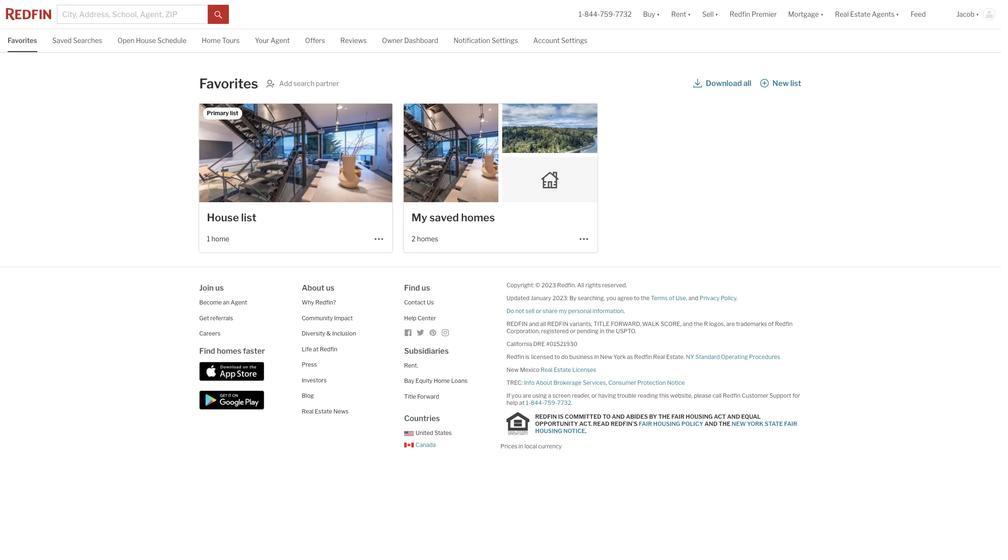 Task type: describe. For each thing, give the bounding box(es) containing it.
new mexico real estate licenses
[[507, 366, 597, 373]]

california dre #01521930
[[507, 340, 578, 348]]

redfin's
[[611, 420, 638, 427]]

in inside the redfin and all redfin variants, title forward, walk score, and the r logos, are trademarks of redfin corporation, registered or pending in the uspto.
[[600, 328, 605, 335]]

why redfin? button
[[302, 299, 336, 306]]

▾ for mortgage ▾
[[821, 10, 824, 18]]

redfin down &
[[320, 346, 338, 353]]

your agent link
[[255, 29, 290, 51]]

or inside the redfin and all redfin variants, title forward, walk score, and the r logos, are trademarks of redfin corporation, registered or pending in the uspto.
[[570, 328, 576, 335]]

real estate licenses link
[[541, 366, 597, 373]]

new for new list
[[773, 79, 789, 88]]

us for find us
[[422, 284, 430, 293]]

1 vertical spatial about
[[536, 379, 553, 386]]

real down 'blog'
[[302, 408, 314, 415]]

do
[[507, 307, 514, 315]]

of inside the redfin and all redfin variants, title forward, walk score, and the r logos, are trademarks of redfin corporation, registered or pending in the uspto.
[[769, 320, 774, 328]]

real estate agents ▾
[[836, 10, 900, 18]]

act.
[[580, 420, 592, 427]]

▾ inside dropdown button
[[897, 10, 900, 18]]

not
[[516, 307, 525, 315]]

2 homes
[[412, 235, 439, 243]]

2
[[412, 235, 416, 243]]

1 horizontal spatial and
[[705, 420, 718, 427]]

reserved.
[[603, 282, 628, 289]]

your agent
[[255, 36, 290, 44]]

1 horizontal spatial estate
[[554, 366, 572, 373]]

home tours link
[[202, 29, 240, 51]]

careers button
[[199, 330, 221, 337]]

new list
[[773, 79, 802, 88]]

1-844-759-7732
[[579, 10, 632, 18]]

759- for 1-844-759-7732 .
[[545, 399, 558, 406]]

844- for 1-844-759-7732 .
[[531, 399, 545, 406]]

notice
[[668, 379, 685, 386]]

canada
[[416, 441, 436, 448]]

real left estate.
[[654, 353, 665, 361]]

us flag image
[[404, 431, 414, 436]]

redfin is licensed to do business in new york as redfin real estate. ny standard operating procedures
[[507, 353, 781, 361]]

schedule
[[158, 36, 187, 44]]

impact
[[334, 314, 353, 322]]

careers
[[199, 330, 221, 337]]

0 horizontal spatial home
[[202, 36, 221, 44]]

my saved homes
[[412, 211, 495, 224]]

redfin pinterest image
[[429, 329, 437, 337]]

find for find us
[[404, 284, 420, 293]]

estate for news
[[315, 408, 332, 415]]

join us
[[199, 284, 224, 293]]

diversity
[[302, 330, 326, 337]]

help
[[404, 314, 417, 322]]

dre
[[534, 340, 545, 348]]

1 horizontal spatial house
[[207, 211, 239, 224]]

redfin left 'is'
[[507, 353, 525, 361]]

reviews link
[[341, 29, 367, 51]]

7732 for 1-844-759-7732 .
[[558, 399, 572, 406]]

personal
[[569, 307, 592, 315]]

owner
[[382, 36, 403, 44]]

housing inside redfin is committed to and abides by the fair housing act and equal opportunity act. read redfin's
[[686, 413, 713, 420]]

. right privacy
[[737, 295, 738, 302]]

loans
[[452, 377, 468, 384]]

trec: info about brokerage services , consumer protection notice
[[507, 379, 685, 386]]

dashboard
[[405, 36, 439, 44]]

redfin instagram image
[[442, 329, 449, 337]]

open
[[118, 36, 135, 44]]

City, Address, School, Agent, ZIP search field
[[57, 5, 208, 24]]

do not sell or share my personal information link
[[507, 307, 624, 315]]

submit search image
[[215, 11, 222, 19]]

and right score,
[[683, 320, 693, 328]]

account settings link
[[534, 29, 588, 51]]

list for house list
[[241, 211, 257, 224]]

759- for 1-844-759-7732
[[601, 10, 616, 18]]

redfin inside if you are using a screen reader, or having trouble reading this website, please call redfin customer support for help at
[[723, 392, 741, 399]]

having
[[599, 392, 617, 399]]

account settings
[[534, 36, 588, 44]]

estate for agents
[[851, 10, 871, 18]]

buy ▾ button
[[644, 0, 660, 29]]

operating
[[722, 353, 748, 361]]

. right screen
[[572, 399, 573, 406]]

my
[[559, 307, 567, 315]]

1 horizontal spatial agent
[[271, 36, 290, 44]]

1 horizontal spatial housing
[[654, 420, 681, 427]]

california
[[507, 340, 532, 348]]

privacy
[[700, 295, 720, 302]]

services
[[583, 379, 606, 386]]

▾ for jacob ▾
[[977, 10, 980, 18]]

rights
[[586, 282, 601, 289]]

2 horizontal spatial the
[[694, 320, 703, 328]]

favorites link
[[8, 29, 37, 51]]

1 vertical spatial in
[[595, 353, 599, 361]]

1 vertical spatial to
[[555, 353, 560, 361]]

download
[[706, 79, 742, 88]]

mortgage ▾
[[789, 10, 824, 18]]

using
[[533, 392, 547, 399]]

add search partner
[[279, 79, 339, 88]]

redfin inside 'redfin premier' button
[[730, 10, 751, 18]]

community impact
[[302, 314, 353, 322]]

blog
[[302, 392, 314, 399]]

redfin right as
[[635, 353, 652, 361]]

rent. button
[[404, 362, 419, 369]]

find for find homes faster
[[199, 346, 215, 356]]

1 horizontal spatial 1-844-759-7732 link
[[579, 10, 632, 18]]

is
[[526, 353, 530, 361]]

account
[[534, 36, 560, 44]]

why
[[302, 299, 314, 306]]

diversity & inclusion button
[[302, 330, 356, 337]]

us for about us
[[326, 284, 335, 293]]

offers link
[[305, 29, 325, 51]]

sell
[[703, 10, 714, 18]]

become an agent button
[[199, 299, 247, 306]]

primary list
[[207, 110, 239, 117]]

call
[[713, 392, 722, 399]]

score,
[[661, 320, 682, 328]]

and down sell
[[529, 320, 539, 328]]

fair inside new york state fair housing notice
[[785, 420, 798, 427]]

2023
[[542, 282, 556, 289]]

get referrals button
[[199, 314, 233, 322]]

subsidiaries
[[404, 346, 449, 356]]

ny
[[687, 353, 695, 361]]

forward
[[418, 393, 440, 400]]

▾ for buy ▾
[[657, 10, 660, 18]]

policy
[[682, 420, 704, 427]]

0 horizontal spatial house
[[136, 36, 156, 44]]

0 vertical spatial of
[[669, 295, 675, 302]]

join
[[199, 284, 214, 293]]

estate.
[[667, 353, 685, 361]]

2 vertical spatial in
[[519, 443, 524, 450]]

&
[[327, 330, 331, 337]]

. down committed
[[586, 427, 587, 434]]

partner
[[316, 79, 339, 88]]

get
[[199, 314, 209, 322]]

saved
[[430, 211, 459, 224]]

settings for account settings
[[562, 36, 588, 44]]

homes for find homes faster
[[217, 346, 242, 356]]

state
[[765, 420, 784, 427]]

2 horizontal spatial and
[[728, 413, 741, 420]]

owner dashboard
[[382, 36, 439, 44]]



Task type: vqa. For each thing, say whether or not it's contained in the screenshot.
NEED
no



Task type: locate. For each thing, give the bounding box(es) containing it.
1-844-759-7732 link up is
[[526, 399, 572, 406]]

or right sell
[[536, 307, 542, 315]]

1 horizontal spatial of
[[769, 320, 774, 328]]

january
[[531, 295, 552, 302]]

1 horizontal spatial photo of 2119 bonair dr sw, seattle, wa 98116 image
[[404, 104, 499, 202]]

2 ▾ from the left
[[688, 10, 691, 18]]

agent right an
[[231, 299, 247, 306]]

real estate news button
[[302, 408, 349, 415]]

if you are using a screen reader, or having trouble reading this website, please call redfin customer support for help at
[[507, 392, 801, 406]]

▾ right jacob
[[977, 10, 980, 18]]

844- left a
[[531, 399, 545, 406]]

by
[[650, 413, 658, 420]]

my
[[412, 211, 428, 224]]

1 vertical spatial new
[[601, 353, 613, 361]]

0 horizontal spatial estate
[[315, 408, 332, 415]]

website,
[[671, 392, 693, 399]]

1 horizontal spatial settings
[[562, 36, 588, 44]]

are left using
[[523, 392, 532, 399]]

of left use
[[669, 295, 675, 302]]

new
[[732, 420, 746, 427]]

0 vertical spatial new
[[773, 79, 789, 88]]

3 ▾ from the left
[[716, 10, 719, 18]]

favorites
[[8, 36, 37, 44], [199, 76, 258, 92]]

sell
[[526, 307, 535, 315]]

information
[[593, 307, 624, 315]]

mortgage
[[789, 10, 820, 18]]

home left 'tours'
[[202, 36, 221, 44]]

1 horizontal spatial are
[[727, 320, 735, 328]]

the left r on the right bottom of page
[[694, 320, 703, 328]]

0 horizontal spatial fair
[[639, 420, 653, 427]]

0 vertical spatial you
[[607, 295, 617, 302]]

0 horizontal spatial agent
[[231, 299, 247, 306]]

press
[[302, 361, 317, 368]]

1- for 1-844-759-7732 .
[[526, 399, 531, 406]]

at right life on the left bottom of page
[[313, 346, 319, 353]]

0 horizontal spatial 759-
[[545, 399, 558, 406]]

1-844-759-7732 link left buy
[[579, 10, 632, 18]]

0 vertical spatial house
[[136, 36, 156, 44]]

home left loans
[[434, 377, 450, 384]]

agent right your at the left
[[271, 36, 290, 44]]

2 vertical spatial estate
[[315, 408, 332, 415]]

news
[[334, 408, 349, 415]]

2 photo of 2119 bonair dr sw, seattle, wa 98116 image from the left
[[404, 104, 499, 202]]

1-
[[579, 10, 585, 18], [526, 399, 531, 406]]

2 horizontal spatial list
[[791, 79, 802, 88]]

2 vertical spatial or
[[592, 392, 598, 399]]

are right the logos, on the bottom of the page
[[727, 320, 735, 328]]

in left local
[[519, 443, 524, 450]]

redfin left premier
[[730, 10, 751, 18]]

licensed
[[531, 353, 554, 361]]

house up home
[[207, 211, 239, 224]]

0 vertical spatial are
[[727, 320, 735, 328]]

community
[[302, 314, 333, 322]]

canadian flag image
[[404, 443, 414, 448]]

buy ▾
[[644, 10, 660, 18]]

7732 left buy
[[616, 10, 632, 18]]

redfin?
[[316, 299, 336, 306]]

rent ▾
[[672, 10, 691, 18]]

to right agree
[[634, 295, 640, 302]]

0 horizontal spatial all
[[540, 320, 546, 328]]

1 horizontal spatial homes
[[417, 235, 439, 243]]

redfin down not
[[507, 320, 528, 328]]

sell ▾
[[703, 10, 719, 18]]

0 horizontal spatial list
[[230, 110, 239, 117]]

open house schedule link
[[118, 29, 187, 51]]

a
[[549, 392, 552, 399]]

fair inside redfin is committed to and abides by the fair housing act and equal opportunity act. read redfin's
[[672, 413, 685, 420]]

0 vertical spatial 7732
[[616, 10, 632, 18]]

bay
[[404, 377, 415, 384]]

find down careers
[[199, 346, 215, 356]]

all down share
[[540, 320, 546, 328]]

procedures
[[750, 353, 781, 361]]

2 horizontal spatial fair
[[785, 420, 798, 427]]

1 horizontal spatial the
[[719, 420, 731, 427]]

about up using
[[536, 379, 553, 386]]

1 vertical spatial 759-
[[545, 399, 558, 406]]

0 horizontal spatial at
[[313, 346, 319, 353]]

7732 for 1-844-759-7732
[[616, 10, 632, 18]]

0 vertical spatial favorites
[[8, 36, 37, 44]]

homes right saved
[[461, 211, 495, 224]]

business
[[570, 353, 593, 361]]

,
[[687, 295, 688, 302], [606, 379, 608, 386]]

open house schedule
[[118, 36, 187, 44]]

844- up account settings link
[[585, 10, 601, 18]]

2 vertical spatial list
[[241, 211, 257, 224]]

favorites up primary list at the top of the page
[[199, 76, 258, 92]]

saved searches
[[52, 36, 102, 44]]

estate inside dropdown button
[[851, 10, 871, 18]]

1 ▾ from the left
[[657, 10, 660, 18]]

1 horizontal spatial the
[[641, 295, 650, 302]]

1 us from the left
[[215, 284, 224, 293]]

1 horizontal spatial favorites
[[199, 76, 258, 92]]

1 settings from the left
[[492, 36, 518, 44]]

0 horizontal spatial the
[[606, 328, 615, 335]]

1 vertical spatial homes
[[417, 235, 439, 243]]

redfin.
[[558, 282, 576, 289]]

1 vertical spatial of
[[769, 320, 774, 328]]

estate left agents
[[851, 10, 871, 18]]

redfin down my
[[548, 320, 569, 328]]

0 horizontal spatial find
[[199, 346, 215, 356]]

1 vertical spatial list
[[230, 110, 239, 117]]

r
[[705, 320, 709, 328]]

and right "policy"
[[705, 420, 718, 427]]

rent.
[[404, 362, 419, 369]]

are inside if you are using a screen reader, or having trouble reading this website, please call redfin customer support for help at
[[523, 392, 532, 399]]

prices
[[501, 443, 518, 450]]

download the redfin app on the apple app store image
[[199, 362, 264, 381]]

the left terms on the right bottom
[[641, 295, 650, 302]]

7732 up is
[[558, 399, 572, 406]]

new york state fair housing notice link
[[536, 420, 798, 434]]

all inside button
[[744, 79, 752, 88]]

us right the join
[[215, 284, 224, 293]]

0 horizontal spatial in
[[519, 443, 524, 450]]

new for new mexico real estate licenses
[[507, 366, 519, 373]]

▾ for rent ▾
[[688, 10, 691, 18]]

0 horizontal spatial 7732
[[558, 399, 572, 406]]

real down licensed
[[541, 366, 553, 373]]

and right act
[[728, 413, 741, 420]]

prices in local currency
[[501, 443, 562, 450]]

redfin down 1-844-759-7732 .
[[536, 413, 557, 420]]

0 horizontal spatial you
[[512, 392, 522, 399]]

2 vertical spatial new
[[507, 366, 519, 373]]

all inside the redfin and all redfin variants, title forward, walk score, and the r logos, are trademarks of redfin corporation, registered or pending in the uspto.
[[540, 320, 546, 328]]

find up contact
[[404, 284, 420, 293]]

get referrals
[[199, 314, 233, 322]]

you right "if"
[[512, 392, 522, 399]]

1- for 1-844-759-7732
[[579, 10, 585, 18]]

the right the by at bottom
[[659, 413, 671, 420]]

logos,
[[710, 320, 726, 328]]

, up having
[[606, 379, 608, 386]]

favorites left saved
[[8, 36, 37, 44]]

become an agent
[[199, 299, 247, 306]]

list for primary list
[[230, 110, 239, 117]]

or down the services
[[592, 392, 598, 399]]

rent
[[672, 10, 687, 18]]

0 horizontal spatial about
[[302, 284, 325, 293]]

in right business
[[595, 353, 599, 361]]

at inside if you are using a screen reader, or having trouble reading this website, please call redfin customer support for help at
[[520, 399, 525, 406]]

1 horizontal spatial home
[[434, 377, 450, 384]]

housing inside new york state fair housing notice
[[536, 427, 563, 434]]

1 horizontal spatial 7732
[[616, 10, 632, 18]]

settings right account
[[562, 36, 588, 44]]

investors
[[302, 377, 327, 384]]

of right trademarks
[[769, 320, 774, 328]]

opportunity
[[536, 420, 579, 427]]

6 ▾ from the left
[[977, 10, 980, 18]]

and right the to
[[612, 413, 625, 420]]

0 horizontal spatial to
[[555, 353, 560, 361]]

0 vertical spatial about
[[302, 284, 325, 293]]

the left uspto.
[[606, 328, 615, 335]]

. down agree
[[624, 307, 625, 315]]

fair housing policy and the
[[639, 420, 732, 427]]

2 settings from the left
[[562, 36, 588, 44]]

trouble
[[618, 392, 637, 399]]

0 vertical spatial 1-844-759-7732 link
[[579, 10, 632, 18]]

the inside redfin is committed to and abides by the fair housing act and equal opportunity act. read redfin's
[[659, 413, 671, 420]]

you up information
[[607, 295, 617, 302]]

1 horizontal spatial ,
[[687, 295, 688, 302]]

local
[[525, 443, 537, 450]]

0 horizontal spatial are
[[523, 392, 532, 399]]

1 vertical spatial you
[[512, 392, 522, 399]]

new
[[773, 79, 789, 88], [601, 353, 613, 361], [507, 366, 519, 373]]

2 horizontal spatial or
[[592, 392, 598, 399]]

to left do at bottom
[[555, 353, 560, 361]]

become
[[199, 299, 222, 306]]

, left privacy
[[687, 295, 688, 302]]

agents
[[873, 10, 895, 18]]

redfin inside redfin is committed to and abides by the fair housing act and equal opportunity act. read redfin's
[[536, 413, 557, 420]]

by
[[570, 295, 577, 302]]

equal housing opportunity image
[[507, 412, 530, 435]]

2 horizontal spatial estate
[[851, 10, 871, 18]]

1 vertical spatial agent
[[231, 299, 247, 306]]

faster
[[243, 346, 265, 356]]

us up us
[[422, 284, 430, 293]]

redfin
[[730, 10, 751, 18], [776, 320, 793, 328], [320, 346, 338, 353], [507, 353, 525, 361], [635, 353, 652, 361], [723, 392, 741, 399]]

real inside dropdown button
[[836, 10, 849, 18]]

settings for notification settings
[[492, 36, 518, 44]]

about up why
[[302, 284, 325, 293]]

1 vertical spatial house
[[207, 211, 239, 224]]

0 horizontal spatial 1-
[[526, 399, 531, 406]]

0 vertical spatial list
[[791, 79, 802, 88]]

homes for 2 homes
[[417, 235, 439, 243]]

buy
[[644, 10, 656, 18]]

redfin inside the redfin and all redfin variants, title forward, walk score, and the r logos, are trademarks of redfin corporation, registered or pending in the uspto.
[[776, 320, 793, 328]]

walk
[[643, 320, 660, 328]]

0 horizontal spatial the
[[659, 413, 671, 420]]

1- left using
[[526, 399, 531, 406]]

house right open
[[136, 36, 156, 44]]

2 us from the left
[[326, 284, 335, 293]]

feed
[[911, 10, 927, 18]]

add search partner button
[[266, 79, 339, 88]]

if
[[507, 392, 511, 399]]

about
[[302, 284, 325, 293], [536, 379, 553, 386]]

4 ▾ from the left
[[821, 10, 824, 18]]

0 horizontal spatial photo of 2119 bonair dr sw, seattle, wa 98116 image
[[199, 104, 393, 202]]

homes up download the redfin app on the apple app store image
[[217, 346, 242, 356]]

1-844-759-7732 link
[[579, 10, 632, 18], [526, 399, 572, 406]]

0 vertical spatial all
[[744, 79, 752, 88]]

real estate news
[[302, 408, 349, 415]]

1 horizontal spatial 1-
[[579, 10, 585, 18]]

844- for 1-844-759-7732
[[585, 10, 601, 18]]

1 horizontal spatial us
[[326, 284, 335, 293]]

are inside the redfin and all redfin variants, title forward, walk score, and the r logos, are trademarks of redfin corporation, registered or pending in the uspto.
[[727, 320, 735, 328]]

states
[[435, 429, 452, 437]]

screen
[[553, 392, 571, 399]]

0 horizontal spatial housing
[[536, 427, 563, 434]]

0 horizontal spatial or
[[536, 307, 542, 315]]

0 vertical spatial agent
[[271, 36, 290, 44]]

homes right 2
[[417, 235, 439, 243]]

1 vertical spatial 1-844-759-7732 link
[[526, 399, 572, 406]]

equal
[[742, 413, 761, 420]]

currency
[[539, 443, 562, 450]]

real right mortgage ▾
[[836, 10, 849, 18]]

redfin for and
[[507, 320, 528, 328]]

0 vertical spatial in
[[600, 328, 605, 335]]

1 vertical spatial or
[[570, 328, 576, 335]]

list inside button
[[791, 79, 802, 88]]

at right the help
[[520, 399, 525, 406]]

photo of 2119 bonair dr sw, seattle, wa 98116 image
[[199, 104, 393, 202], [404, 104, 499, 202]]

0 horizontal spatial favorites
[[8, 36, 37, 44]]

mortgage ▾ button
[[783, 0, 830, 29]]

0 vertical spatial find
[[404, 284, 420, 293]]

1 vertical spatial all
[[540, 320, 546, 328]]

2 horizontal spatial us
[[422, 284, 430, 293]]

0 horizontal spatial ,
[[606, 379, 608, 386]]

committed
[[565, 413, 602, 420]]

settings right notification
[[492, 36, 518, 44]]

tours
[[222, 36, 240, 44]]

1- up account settings link
[[579, 10, 585, 18]]

redfin right trademarks
[[776, 320, 793, 328]]

redfin twitter image
[[417, 329, 425, 337]]

0 horizontal spatial and
[[612, 413, 625, 420]]

1 horizontal spatial in
[[595, 353, 599, 361]]

countries
[[404, 414, 440, 423]]

us for join us
[[215, 284, 224, 293]]

▾ right the mortgage
[[821, 10, 824, 18]]

in
[[600, 328, 605, 335], [595, 353, 599, 361], [519, 443, 524, 450]]

▾ right agents
[[897, 10, 900, 18]]

0 horizontal spatial of
[[669, 295, 675, 302]]

estate down do at bottom
[[554, 366, 572, 373]]

0 vertical spatial home
[[202, 36, 221, 44]]

▾ right rent
[[688, 10, 691, 18]]

0 vertical spatial estate
[[851, 10, 871, 18]]

you inside if you are using a screen reader, or having trouble reading this website, please call redfin customer support for help at
[[512, 392, 522, 399]]

▾ right sell
[[716, 10, 719, 18]]

press button
[[302, 361, 317, 368]]

terms
[[651, 295, 668, 302]]

1 horizontal spatial to
[[634, 295, 640, 302]]

1 vertical spatial ,
[[606, 379, 608, 386]]

the left new
[[719, 420, 731, 427]]

or left pending
[[570, 328, 576, 335]]

1 horizontal spatial fair
[[672, 413, 685, 420]]

▾ right buy
[[657, 10, 660, 18]]

0 horizontal spatial us
[[215, 284, 224, 293]]

0 vertical spatial 759-
[[601, 10, 616, 18]]

redfin right call
[[723, 392, 741, 399]]

1 vertical spatial 7732
[[558, 399, 572, 406]]

estate left the news on the bottom
[[315, 408, 332, 415]]

us up redfin?
[[326, 284, 335, 293]]

customer
[[742, 392, 769, 399]]

0 vertical spatial homes
[[461, 211, 495, 224]]

new list button
[[760, 75, 802, 92]]

to
[[634, 295, 640, 302], [555, 353, 560, 361]]

1 vertical spatial find
[[199, 346, 215, 356]]

or inside if you are using a screen reader, or having trouble reading this website, please call redfin customer support for help at
[[592, 392, 598, 399]]

sell ▾ button
[[703, 0, 719, 29]]

1 horizontal spatial find
[[404, 284, 420, 293]]

and right use
[[689, 295, 699, 302]]

1 photo of 2119 bonair dr sw, seattle, wa 98116 image from the left
[[199, 104, 393, 202]]

redfin facebook image
[[404, 329, 412, 337]]

0 horizontal spatial 844-
[[531, 399, 545, 406]]

all right download
[[744, 79, 752, 88]]

list for new list
[[791, 79, 802, 88]]

find us
[[404, 284, 430, 293]]

download the redfin app from the google play store image
[[199, 391, 264, 410]]

uspto.
[[616, 328, 637, 335]]

5 ▾ from the left
[[897, 10, 900, 18]]

standard
[[696, 353, 720, 361]]

1 horizontal spatial or
[[570, 328, 576, 335]]

1-844-759-7732 .
[[526, 399, 573, 406]]

1 vertical spatial favorites
[[199, 76, 258, 92]]

redfin for is
[[536, 413, 557, 420]]

1 horizontal spatial at
[[520, 399, 525, 406]]

3 us from the left
[[422, 284, 430, 293]]

1 horizontal spatial 844-
[[585, 10, 601, 18]]

2 horizontal spatial homes
[[461, 211, 495, 224]]

life at redfin
[[302, 346, 338, 353]]

rent ▾ button
[[666, 0, 697, 29]]

1 horizontal spatial new
[[601, 353, 613, 361]]

are
[[727, 320, 735, 328], [523, 392, 532, 399]]

why redfin?
[[302, 299, 336, 306]]

new inside button
[[773, 79, 789, 88]]

in right pending
[[600, 328, 605, 335]]

help center button
[[404, 314, 436, 322]]

1 horizontal spatial about
[[536, 379, 553, 386]]

fair housing policy link
[[639, 420, 704, 427]]

0 vertical spatial ,
[[687, 295, 688, 302]]

searching,
[[578, 295, 606, 302]]

contact
[[404, 299, 426, 306]]

▾ for sell ▾
[[716, 10, 719, 18]]

photo of 14425 glen acres rd sw, vashon, wa 98070 image
[[503, 104, 598, 153]]

redfin
[[507, 320, 528, 328], [548, 320, 569, 328], [536, 413, 557, 420]]

find
[[404, 284, 420, 293], [199, 346, 215, 356]]



